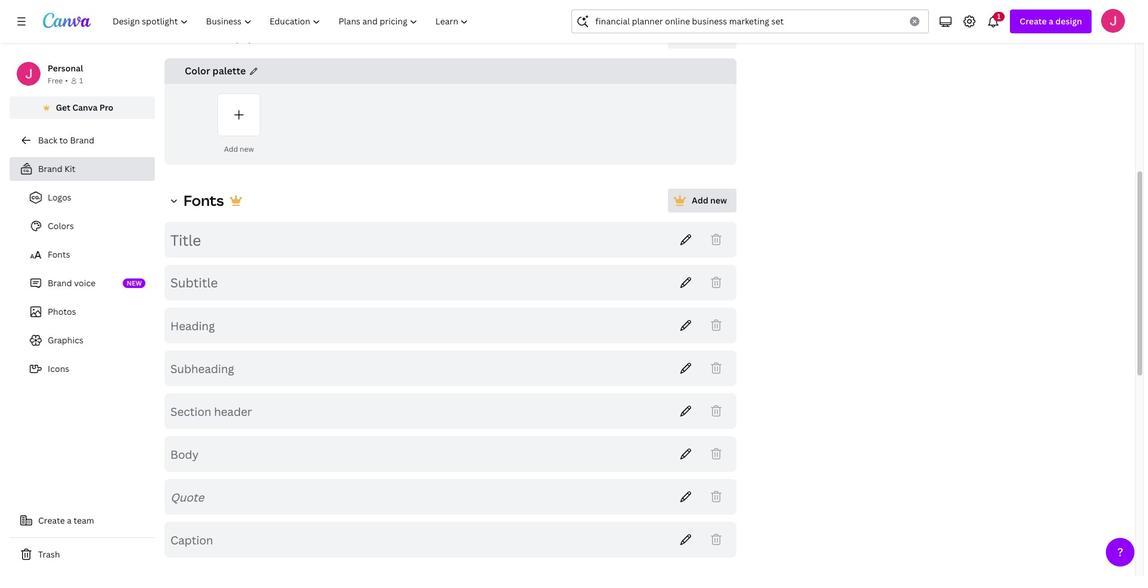 Task type: describe. For each thing, give the bounding box(es) containing it.
create a team button
[[10, 510, 155, 533]]

title button
[[170, 230, 666, 250]]

add new for color palette
[[692, 31, 727, 42]]

color
[[185, 64, 210, 77]]

add new button
[[668, 189, 737, 213]]

colors (0)
[[184, 27, 253, 46]]

colors for colors
[[48, 221, 74, 232]]

1 vertical spatial add new
[[224, 144, 254, 154]]

back to brand
[[38, 135, 94, 146]]

to
[[59, 135, 68, 146]]

create a design button
[[1010, 10, 1092, 33]]

a for team
[[67, 516, 72, 527]]

1
[[79, 76, 83, 86]]

design
[[1056, 15, 1082, 27]]

heading
[[170, 319, 215, 333]]

(0)
[[234, 27, 253, 46]]

title
[[170, 230, 201, 250]]

section header button
[[170, 404, 666, 419]]

logos link
[[19, 186, 155, 210]]

get canva pro button
[[10, 97, 155, 119]]

add for title
[[692, 195, 708, 206]]

brand for brand voice
[[48, 278, 72, 289]]

top level navigation element
[[105, 10, 479, 33]]

james peterson image
[[1101, 9, 1125, 33]]

palette
[[213, 64, 246, 77]]

create for create a team
[[38, 516, 65, 527]]

create a design
[[1020, 15, 1082, 27]]

new element
[[123, 279, 145, 288]]

heading button
[[170, 319, 666, 333]]

Search search field
[[596, 10, 903, 33]]

add new for title
[[692, 195, 727, 206]]

canva
[[72, 102, 98, 113]]

1 horizontal spatial fonts
[[184, 191, 224, 210]]

get canva pro
[[56, 102, 113, 113]]

create a team
[[38, 516, 94, 527]]



Task type: locate. For each thing, give the bounding box(es) containing it.
1 horizontal spatial create
[[1020, 15, 1047, 27]]

1 vertical spatial new
[[240, 144, 254, 154]]

colors inside the brand kit list
[[48, 221, 74, 232]]

brand right to
[[70, 135, 94, 146]]

caption button
[[170, 533, 666, 548]]

1 horizontal spatial colors
[[184, 27, 231, 46]]

create left team
[[38, 516, 65, 527]]

kit
[[64, 163, 75, 175]]

a inside button
[[67, 516, 72, 527]]

add new
[[692, 31, 727, 42], [224, 144, 254, 154], [692, 195, 727, 206]]

1 vertical spatial a
[[67, 516, 72, 527]]

fonts button
[[184, 191, 243, 210]]

brand kit list
[[10, 181, 155, 381]]

None search field
[[572, 10, 929, 33]]

brand inside list
[[48, 278, 72, 289]]

section
[[170, 404, 211, 419]]

new inside popup button
[[710, 195, 727, 206]]

new for color palette
[[710, 31, 727, 42]]

header
[[214, 404, 252, 419]]

graphics link
[[19, 329, 155, 353]]

0 vertical spatial a
[[1049, 15, 1054, 27]]

free •
[[48, 76, 68, 86]]

color palette button
[[185, 63, 246, 79]]

add
[[692, 31, 708, 42], [224, 144, 238, 154], [692, 195, 708, 206]]

personal
[[48, 63, 83, 74]]

create inside create a design dropdown button
[[1020, 15, 1047, 27]]

1 vertical spatial brand
[[38, 163, 62, 175]]

subtitle button
[[170, 275, 666, 291]]

team
[[74, 516, 94, 527]]

0 vertical spatial add new
[[692, 31, 727, 42]]

a
[[1049, 15, 1054, 27], [67, 516, 72, 527]]

2 vertical spatial add new
[[692, 195, 727, 206]]

voice
[[74, 278, 96, 289]]

brand for brand kit
[[38, 163, 62, 175]]

2 vertical spatial brand
[[48, 278, 72, 289]]

a for design
[[1049, 15, 1054, 27]]

body button
[[170, 447, 666, 462]]

body
[[170, 447, 199, 462]]

new
[[710, 31, 727, 42], [240, 144, 254, 154], [710, 195, 727, 206]]

back to brand link
[[10, 129, 155, 153]]

add new button
[[668, 25, 737, 49]]

add new inside dropdown button
[[692, 31, 727, 42]]

pro
[[100, 102, 113, 113]]

create inside create a team button
[[38, 516, 65, 527]]

brand left kit
[[38, 163, 62, 175]]

colors for colors (0)
[[184, 27, 231, 46]]

add inside popup button
[[692, 195, 708, 206]]

fonts up title
[[184, 191, 224, 210]]

brand kit
[[38, 163, 75, 175]]

brand voice
[[48, 278, 96, 289]]

new for title
[[710, 195, 727, 206]]

subtitle
[[170, 275, 218, 291]]

brand left voice
[[48, 278, 72, 289]]

0 horizontal spatial a
[[67, 516, 72, 527]]

quote button
[[170, 490, 666, 505]]

1 vertical spatial colors
[[48, 221, 74, 232]]

colors
[[184, 27, 231, 46], [48, 221, 74, 232]]

0 horizontal spatial fonts
[[48, 249, 70, 260]]

brand
[[70, 135, 94, 146], [38, 163, 62, 175], [48, 278, 72, 289]]

a inside dropdown button
[[1049, 15, 1054, 27]]

•
[[65, 76, 68, 86]]

create for create a design
[[1020, 15, 1047, 27]]

0 vertical spatial create
[[1020, 15, 1047, 27]]

trash link
[[10, 544, 155, 567]]

brand kit link
[[10, 157, 155, 181]]

0 vertical spatial colors
[[184, 27, 231, 46]]

icons link
[[19, 358, 155, 381]]

back
[[38, 135, 57, 146]]

fonts link
[[19, 243, 155, 267]]

new
[[127, 279, 142, 288]]

color palette
[[185, 64, 246, 77]]

0 vertical spatial fonts
[[184, 191, 224, 210]]

add for color palette
[[692, 31, 708, 42]]

fonts up 'brand voice'
[[48, 249, 70, 260]]

subheading button
[[170, 361, 666, 376]]

add a new color image
[[218, 94, 260, 136]]

0 vertical spatial brand
[[70, 135, 94, 146]]

new inside dropdown button
[[710, 31, 727, 42]]

0 horizontal spatial colors
[[48, 221, 74, 232]]

a left team
[[67, 516, 72, 527]]

1 vertical spatial add
[[224, 144, 238, 154]]

a left design
[[1049, 15, 1054, 27]]

1 vertical spatial fonts
[[48, 249, 70, 260]]

logos
[[48, 192, 71, 203]]

0 vertical spatial new
[[710, 31, 727, 42]]

section header
[[170, 404, 252, 419]]

create
[[1020, 15, 1047, 27], [38, 516, 65, 527]]

get
[[56, 102, 70, 113]]

fonts inside the brand kit list
[[48, 249, 70, 260]]

colors link
[[19, 215, 155, 238]]

add inside dropdown button
[[692, 31, 708, 42]]

free
[[48, 76, 63, 86]]

caption
[[170, 533, 213, 548]]

trash
[[38, 549, 60, 561]]

create left design
[[1020, 15, 1047, 27]]

photos
[[48, 306, 76, 318]]

icons
[[48, 364, 69, 375]]

graphics
[[48, 335, 83, 346]]

1 vertical spatial create
[[38, 516, 65, 527]]

photos link
[[19, 300, 155, 324]]

colors down logos at the top left of the page
[[48, 221, 74, 232]]

add new inside popup button
[[692, 195, 727, 206]]

colors up color palette
[[184, 27, 231, 46]]

0 horizontal spatial create
[[38, 516, 65, 527]]

0 vertical spatial add
[[692, 31, 708, 42]]

subheading
[[170, 361, 234, 376]]

2 vertical spatial new
[[710, 195, 727, 206]]

fonts
[[184, 191, 224, 210], [48, 249, 70, 260]]

quote
[[170, 490, 204, 505]]

2 vertical spatial add
[[692, 195, 708, 206]]

1 horizontal spatial a
[[1049, 15, 1054, 27]]



Task type: vqa. For each thing, say whether or not it's contained in the screenshot.
the voice
yes



